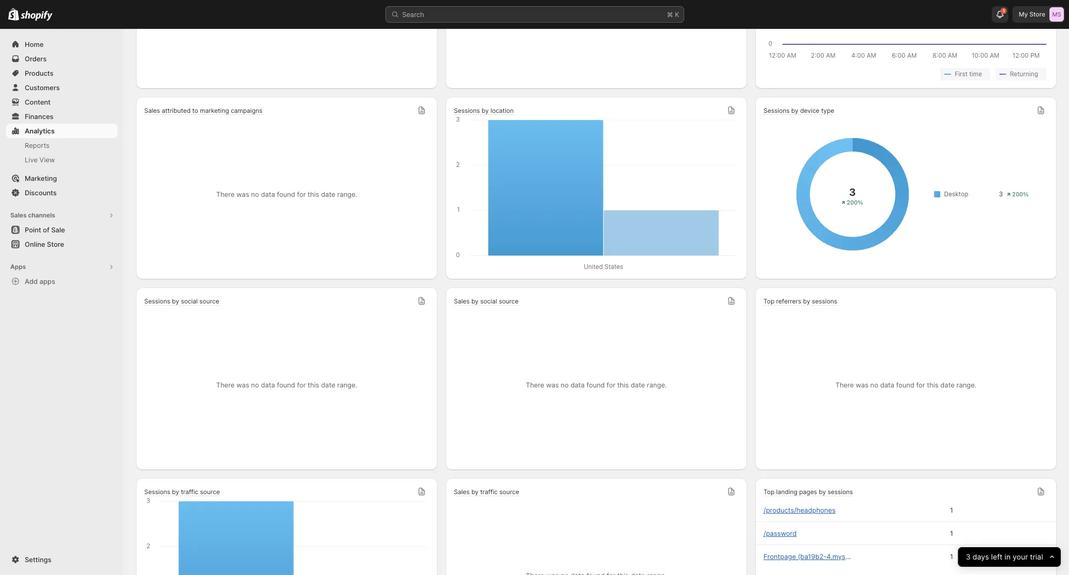 Task type: vqa. For each thing, say whether or not it's contained in the screenshot.
Learn more about metaobjects
no



Task type: describe. For each thing, give the bounding box(es) containing it.
sessions inside sessions by social source there was no data found for this date range.
[[144, 297, 170, 305]]

campaigns
[[231, 107, 263, 114]]

by for sales by social source
[[472, 297, 479, 305]]

trial
[[1031, 552, 1044, 562]]

shopify image
[[8, 8, 19, 21]]

point
[[25, 226, 41, 234]]

discounts
[[25, 189, 57, 197]]

date inside top referrers by sessions there was no data found for this date range.
[[941, 381, 955, 389]]

shopify image
[[21, 11, 53, 21]]

traffic for sessions
[[181, 488, 198, 496]]

this inside sessions by social source there was no data found for this date range.
[[308, 381, 319, 389]]

3 days left in your trial
[[967, 552, 1044, 562]]

products
[[25, 69, 54, 77]]

range. inside top referrers by sessions there was no data found for this date range.
[[957, 381, 977, 389]]

⌘
[[667, 10, 673, 19]]

desktop
[[945, 190, 969, 198]]

date inside sessions by social source there was no data found for this date range.
[[321, 381, 336, 389]]

store for my store
[[1030, 10, 1046, 18]]

customers link
[[6, 80, 118, 95]]

sessions by social source button
[[144, 297, 219, 306]]

search
[[402, 10, 424, 19]]

analytics
[[25, 127, 55, 135]]

there inside top referrers by sessions there was no data found for this date range.
[[836, 381, 854, 389]]

source for sales by social source
[[499, 297, 519, 305]]

days
[[973, 552, 990, 562]]

by for sales by traffic source
[[472, 488, 479, 496]]

1 inside dropdown button
[[1003, 8, 1005, 13]]

(ba19b2-
[[798, 553, 827, 561]]

/products/headphones
[[764, 506, 836, 514]]

top landing pages by sessions
[[764, 488, 853, 496]]

sale
[[51, 226, 65, 234]]

found inside sessions by social source there was no data found for this date range.
[[277, 381, 295, 389]]

sessions by device type button
[[764, 107, 835, 115]]

my store image
[[1050, 7, 1064, 22]]

top referrers by sessions button
[[764, 297, 838, 306]]

live view link
[[6, 153, 118, 167]]

online store button
[[0, 237, 124, 252]]

sales for sales attributed to marketing campaigns
[[144, 107, 160, 114]]

/products/headphones link
[[764, 506, 836, 514]]

home
[[25, 40, 44, 48]]

there was no data found for this date range. for sales by social source
[[526, 381, 667, 389]]

social for sales by social source
[[481, 297, 497, 305]]

discounts link
[[6, 186, 118, 200]]

1 for /products/headphones
[[951, 506, 954, 514]]

sales by social source
[[454, 297, 519, 305]]

marketing link
[[6, 171, 118, 186]]

1 for frontpage (ba19b2-4.myshopify.com)
[[951, 553, 954, 561]]

first time button
[[941, 68, 991, 80]]

frontpage (ba19b2-4.myshopify.com)
[[764, 553, 883, 561]]

frontpage (ba19b2-4.myshopify.com) link
[[764, 553, 883, 561]]

this inside top referrers by sessions there was no data found for this date range.
[[927, 381, 939, 389]]

3 for 3 days left in your trial
[[967, 552, 971, 562]]

sales attributed to marketing campaigns
[[144, 107, 263, 114]]

sales by traffic source button
[[454, 488, 519, 497]]

live view
[[25, 156, 55, 164]]

finances link
[[6, 109, 118, 124]]

orders link
[[6, 52, 118, 66]]

no inside sessions by social source there was no data found for this date range.
[[251, 381, 259, 389]]

sessions by traffic source button
[[144, 488, 220, 497]]

⌘ k
[[667, 10, 680, 19]]

first time
[[955, 70, 983, 78]]

attributed
[[162, 107, 191, 114]]

apps
[[10, 263, 26, 271]]

data inside top referrers by sessions there was no data found for this date range.
[[881, 381, 895, 389]]

point of sale
[[25, 226, 65, 234]]

in
[[1005, 552, 1011, 562]]

customers
[[25, 84, 60, 92]]

my store
[[1019, 10, 1046, 18]]

sales by social source button
[[454, 297, 519, 306]]

top referrers by sessions there was no data found for this date range.
[[764, 297, 977, 389]]

landing
[[777, 488, 798, 496]]

sales for sales by social source
[[454, 297, 470, 305]]

content link
[[6, 95, 118, 109]]

content
[[25, 98, 51, 106]]

finances
[[25, 112, 53, 121]]

top landing pages by sessions button
[[764, 488, 853, 497]]

to
[[192, 107, 198, 114]]

k
[[675, 10, 680, 19]]

increase of 200% image
[[842, 198, 864, 207]]

home link
[[6, 37, 118, 52]]

sales by traffic source
[[454, 488, 519, 496]]

sales by traffic source button
[[446, 478, 747, 575]]

your
[[1013, 552, 1029, 562]]

by for sessions by device type
[[792, 107, 799, 114]]

top for sessions
[[764, 488, 775, 496]]

apps button
[[6, 260, 118, 274]]

returning
[[1010, 70, 1039, 78]]

returning button
[[996, 68, 1047, 80]]

online store link
[[6, 237, 118, 252]]

sales channels button
[[6, 208, 118, 223]]



Task type: locate. For each thing, give the bounding box(es) containing it.
list
[[766, 68, 1047, 80]]

view
[[39, 156, 55, 164]]

first
[[955, 70, 968, 78]]

there inside sessions by social source there was no data found for this date range.
[[216, 381, 235, 389]]

frontpage
[[764, 553, 796, 561]]

0 vertical spatial sessions
[[812, 297, 838, 305]]

store down sale
[[47, 240, 64, 248]]

no
[[251, 190, 259, 198], [251, 381, 259, 389], [561, 381, 569, 389], [871, 381, 879, 389]]

2 traffic from the left
[[481, 488, 498, 496]]

this
[[308, 190, 319, 198], [308, 381, 319, 389], [618, 381, 629, 389], [927, 381, 939, 389]]

3 for 3
[[1000, 190, 1003, 198]]

0 horizontal spatial traffic
[[181, 488, 198, 496]]

source inside "dropdown button"
[[200, 488, 220, 496]]

4.myshopify.com)
[[827, 553, 883, 561]]

by inside sessions by social source there was no data found for this date range.
[[172, 297, 179, 305]]

1 horizontal spatial social
[[481, 297, 497, 305]]

analytics link
[[6, 124, 118, 138]]

1 button
[[993, 6, 1009, 23]]

0 horizontal spatial there was no data found for this date range.
[[216, 190, 357, 198]]

data
[[261, 190, 275, 198], [261, 381, 275, 389], [571, 381, 585, 389], [881, 381, 895, 389]]

time
[[970, 70, 983, 78]]

by for sessions by location
[[482, 107, 489, 114]]

there was no data found for this date range. for sales attributed to marketing campaigns
[[216, 190, 357, 198]]

point of sale link
[[6, 223, 118, 237]]

store right my
[[1030, 10, 1046, 18]]

was inside sessions by social source there was no data found for this date range.
[[237, 381, 249, 389]]

device
[[801, 107, 820, 114]]

top inside dropdown button
[[764, 488, 775, 496]]

found
[[277, 190, 295, 198], [277, 381, 295, 389], [587, 381, 605, 389], [897, 381, 915, 389]]

3
[[1000, 190, 1003, 198], [967, 552, 971, 562]]

social inside sessions by social source there was no data found for this date range.
[[181, 297, 198, 305]]

3 inside dropdown button
[[967, 552, 971, 562]]

1 top from the top
[[764, 297, 775, 305]]

1 horizontal spatial traffic
[[481, 488, 498, 496]]

sessions right pages
[[828, 488, 853, 496]]

/password link
[[764, 529, 797, 538]]

products link
[[6, 66, 118, 80]]

traffic
[[181, 488, 198, 496], [481, 488, 498, 496]]

sessions by location button
[[454, 107, 514, 115]]

for
[[297, 190, 306, 198], [297, 381, 306, 389], [607, 381, 616, 389], [917, 381, 926, 389]]

1 for /password
[[951, 529, 954, 538]]

by inside button
[[472, 488, 479, 496]]

increase of 200% image
[[1008, 190, 1029, 198]]

was
[[237, 190, 249, 198], [237, 381, 249, 389], [546, 381, 559, 389], [856, 381, 869, 389]]

sessions right referrers
[[812, 297, 838, 305]]

by for sessions by traffic source
[[172, 488, 179, 496]]

apps
[[40, 277, 55, 286]]

store inside button
[[47, 240, 64, 248]]

my
[[1019, 10, 1028, 18]]

1 vertical spatial 3
[[967, 552, 971, 562]]

by inside top referrers by sessions there was no data found for this date range.
[[803, 297, 811, 305]]

add
[[25, 277, 38, 286]]

reports
[[25, 141, 50, 149]]

sessions inside "dropdown button"
[[144, 488, 170, 496]]

list containing first time
[[766, 68, 1047, 80]]

by
[[482, 107, 489, 114], [792, 107, 799, 114], [172, 297, 179, 305], [472, 297, 479, 305], [803, 297, 811, 305], [172, 488, 179, 496], [472, 488, 479, 496], [819, 488, 826, 496]]

sessions inside top landing pages by sessions dropdown button
[[828, 488, 853, 496]]

0 horizontal spatial social
[[181, 297, 198, 305]]

range.
[[337, 190, 357, 198], [337, 381, 357, 389], [647, 381, 667, 389], [957, 381, 977, 389]]

1 horizontal spatial 3
[[1000, 190, 1003, 198]]

orders
[[25, 55, 47, 63]]

source for sessions by traffic source
[[200, 488, 220, 496]]

top
[[764, 297, 775, 305], [764, 488, 775, 496]]

traffic for sales
[[481, 488, 498, 496]]

0 vertical spatial 3
[[1000, 190, 1003, 198]]

left
[[992, 552, 1003, 562]]

online
[[25, 240, 45, 248]]

for inside sessions by social source there was no data found for this date range.
[[297, 381, 306, 389]]

1 vertical spatial top
[[764, 488, 775, 496]]

found inside top referrers by sessions there was no data found for this date range.
[[897, 381, 915, 389]]

2 top from the top
[[764, 488, 775, 496]]

data inside sessions by social source there was no data found for this date range.
[[261, 381, 275, 389]]

reports link
[[6, 138, 118, 153]]

there was no data found for this date range.
[[216, 190, 357, 198], [526, 381, 667, 389]]

by for sessions by social source there was no data found for this date range.
[[172, 297, 179, 305]]

source for sales by traffic source
[[500, 488, 519, 496]]

there
[[216, 190, 235, 198], [216, 381, 235, 389], [526, 381, 545, 389], [836, 381, 854, 389]]

0 horizontal spatial 3
[[967, 552, 971, 562]]

sales attributed to marketing campaigns button
[[144, 107, 263, 115]]

sessions by social source there was no data found for this date range.
[[144, 297, 357, 389]]

0 horizontal spatial store
[[47, 240, 64, 248]]

point of sale button
[[0, 223, 124, 237]]

traffic inside sessions by traffic source "dropdown button"
[[181, 488, 198, 496]]

0 vertical spatial there was no data found for this date range.
[[216, 190, 357, 198]]

top left referrers
[[764, 297, 775, 305]]

marketing
[[25, 174, 57, 182]]

0 vertical spatial top
[[764, 297, 775, 305]]

date
[[321, 190, 336, 198], [321, 381, 336, 389], [631, 381, 645, 389], [941, 381, 955, 389]]

add apps
[[25, 277, 55, 286]]

location
[[491, 107, 514, 114]]

sessions by location
[[454, 107, 514, 114]]

social inside sales by social source dropdown button
[[481, 297, 497, 305]]

sessions
[[454, 107, 480, 114], [764, 107, 790, 114], [144, 297, 170, 305], [144, 488, 170, 496]]

source inside sessions by social source there was no data found for this date range.
[[200, 297, 219, 305]]

of
[[43, 226, 49, 234]]

by inside "dropdown button"
[[172, 488, 179, 496]]

traffic inside sales by traffic source dropdown button
[[481, 488, 498, 496]]

sessions by device type
[[764, 107, 835, 114]]

source inside button
[[500, 488, 519, 496]]

sessions inside top referrers by sessions there was no data found for this date range.
[[812, 297, 838, 305]]

social
[[181, 297, 198, 305], [481, 297, 497, 305]]

online store
[[25, 240, 64, 248]]

sessions for sessions by location
[[454, 107, 480, 114]]

sales
[[144, 107, 160, 114], [10, 211, 27, 219], [454, 297, 470, 305], [454, 488, 470, 496]]

top for there
[[764, 297, 775, 305]]

1 vertical spatial there was no data found for this date range.
[[526, 381, 667, 389]]

3 days left in your trial button
[[959, 547, 1061, 567]]

3 left days
[[967, 552, 971, 562]]

sales for sales by traffic source
[[454, 488, 470, 496]]

for inside top referrers by sessions there was no data found for this date range.
[[917, 381, 926, 389]]

/password
[[764, 529, 797, 538]]

1 social from the left
[[181, 297, 198, 305]]

settings link
[[6, 553, 118, 567]]

1 vertical spatial store
[[47, 240, 64, 248]]

sessions for sessions by device type
[[764, 107, 790, 114]]

0 vertical spatial store
[[1030, 10, 1046, 18]]

settings
[[25, 556, 51, 564]]

2 social from the left
[[481, 297, 497, 305]]

sales channels
[[10, 211, 55, 219]]

referrers
[[777, 297, 802, 305]]

marketing
[[200, 107, 229, 114]]

sales for sales channels
[[10, 211, 27, 219]]

1 traffic from the left
[[181, 488, 198, 496]]

3 left increase of 200% image
[[1000, 190, 1003, 198]]

pages
[[800, 488, 818, 496]]

sessions
[[812, 297, 838, 305], [828, 488, 853, 496]]

top left landing in the right bottom of the page
[[764, 488, 775, 496]]

add apps button
[[6, 274, 118, 289]]

range. inside sessions by social source there was no data found for this date range.
[[337, 381, 357, 389]]

sales inside dropdown button
[[144, 107, 160, 114]]

1 horizontal spatial store
[[1030, 10, 1046, 18]]

live
[[25, 156, 38, 164]]

sessions for sessions by traffic source
[[144, 488, 170, 496]]

social for sessions by social source there was no data found for this date range.
[[181, 297, 198, 305]]

type
[[822, 107, 835, 114]]

channels
[[28, 211, 55, 219]]

source
[[200, 297, 219, 305], [499, 297, 519, 305], [200, 488, 220, 496], [500, 488, 519, 496]]

was inside top referrers by sessions there was no data found for this date range.
[[856, 381, 869, 389]]

store
[[1030, 10, 1046, 18], [47, 240, 64, 248]]

1 vertical spatial sessions
[[828, 488, 853, 496]]

no inside top referrers by sessions there was no data found for this date range.
[[871, 381, 879, 389]]

store for online store
[[47, 240, 64, 248]]

1 horizontal spatial there was no data found for this date range.
[[526, 381, 667, 389]]

sessions by traffic source
[[144, 488, 220, 496]]

top inside top referrers by sessions there was no data found for this date range.
[[764, 297, 775, 305]]



